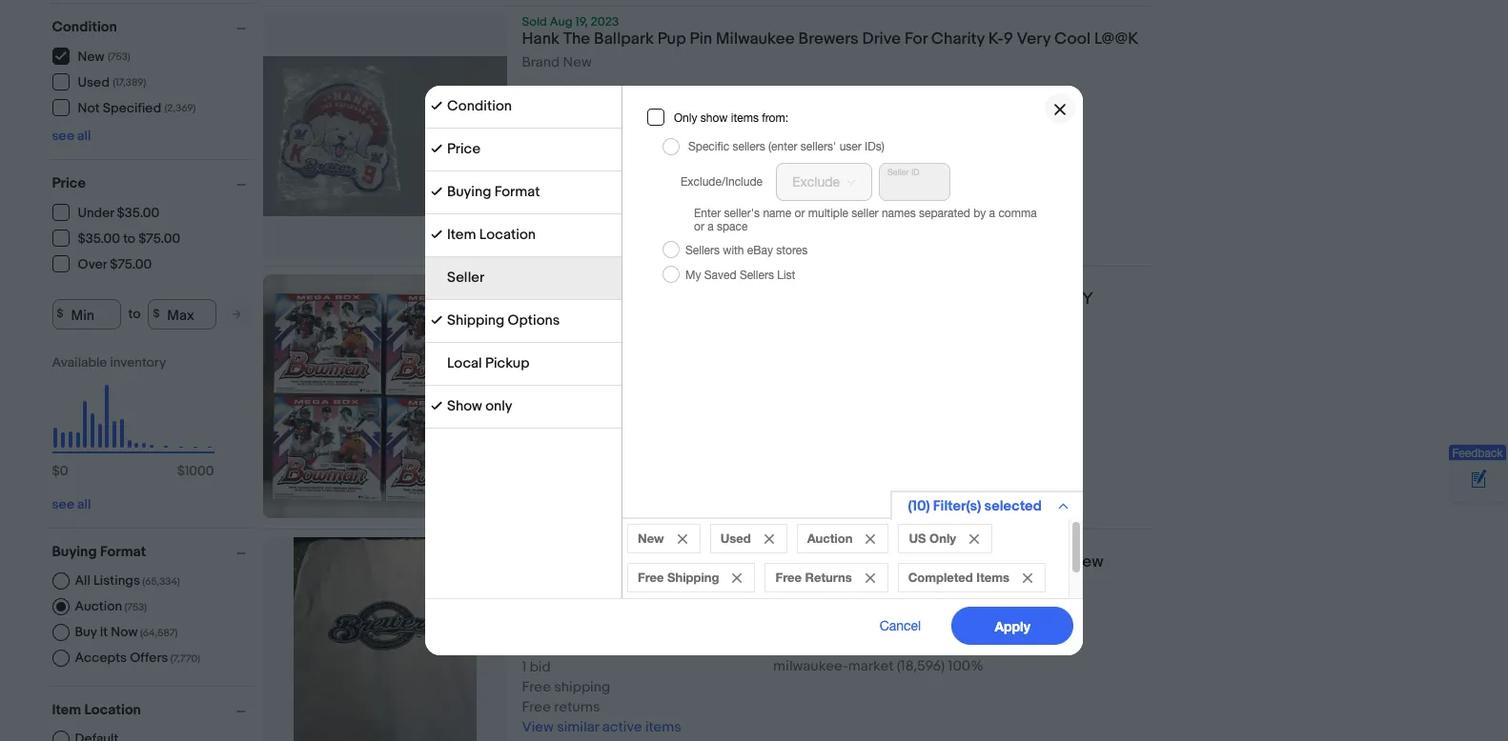 Task type: vqa. For each thing, say whether or not it's contained in the screenshot.
Auction
yes



Task type: describe. For each thing, give the bounding box(es) containing it.
l@@k inside milwaukee brewers promo sga blanket big huge 39" x 56" baseball brand new l@@k ! brand new
[[522, 573, 566, 592]]

(2,369)
[[165, 102, 196, 114]]

like inside 'view similar active items sell one like this'
[[577, 476, 600, 494]]

market for milwaukee-market (18,596) 100%
[[849, 115, 894, 133]]

0 vertical spatial to
[[123, 231, 135, 247]]

milwaukee brewers promo sga blanket big huge 39" x 56" baseball brand new l@@k ! link
[[522, 553, 1151, 598]]

all for condition
[[77, 127, 91, 144]]

used (17,389)
[[78, 74, 146, 91]]

listings
[[94, 573, 140, 589]]

buy it now (64,587)
[[75, 624, 178, 640]]

see all for condition
[[52, 127, 91, 144]]

shipping options
[[447, 312, 560, 330]]

$35.00 to $75.00 link
[[52, 229, 181, 247]]

1 shipping from the top
[[554, 416, 611, 434]]

(10) filter(s) selected
[[908, 498, 1042, 516]]

2 view similar active items link from the top
[[522, 456, 682, 474]]

this inside free returns view similar active items sell one like this
[[603, 196, 627, 214]]

(7,770)
[[170, 653, 200, 665]]

remove filter - show only - completed items image
[[1023, 574, 1033, 584]]

of
[[553, 290, 575, 309]]

1 vertical spatial to
[[128, 306, 141, 322]]

1 vertical spatial $35.00
[[78, 231, 120, 247]]

format for buying format dropdown button
[[100, 543, 146, 561]]

auction for auction (753)
[[75, 598, 122, 615]]

accepts offers (7,770)
[[75, 650, 200, 666]]

remove filter - condition - new image
[[678, 535, 687, 545]]

buying format button
[[52, 543, 254, 561]]

charity
[[932, 30, 985, 49]]

39"
[[889, 553, 913, 572]]

hank
[[522, 30, 560, 49]]

for
[[905, 30, 928, 49]]

0 vertical spatial $35.00
[[117, 205, 159, 221]]

available
[[52, 354, 107, 371]]

big
[[817, 553, 841, 572]]

$35.00 to $75.00
[[78, 231, 180, 247]]

drive
[[863, 30, 901, 49]]

2023
[[591, 14, 619, 30]]

location for the item location tab
[[480, 226, 536, 244]]

sealed
[[522, 310, 580, 329]]

see all button for price
[[52, 496, 91, 513]]

sold  aug 19, 2023 hank the ballpark pup pin milwaukee brewers drive for charity k-9 very cool l@@k brand new
[[522, 14, 1139, 72]]

under
[[78, 205, 114, 221]]

show
[[447, 398, 482, 416]]

(10)
[[908, 498, 930, 516]]

top rated plus
[[791, 635, 888, 653]]

free for free shipping
[[638, 570, 664, 586]]

filter applied image for show only
[[431, 401, 443, 412]]

100% for milwaukee-market (18,596) 100% free shipping free returns view similar active items
[[949, 658, 984, 677]]

condition button
[[52, 18, 254, 36]]

pickup
[[485, 355, 530, 373]]

all for price
[[77, 496, 91, 513]]

not
[[78, 100, 100, 116]]

blanket
[[759, 553, 814, 572]]

milwaukee-market (18,596) 100%
[[774, 115, 984, 133]]

local
[[447, 355, 482, 373]]

sga
[[721, 553, 755, 572]]

$75.00 inside 'over $75.00' link
[[110, 257, 152, 273]]

brand inside lot of 4 (four) 2021 bowman baseball trading cards mega boxes factory sealed brand new
[[522, 334, 560, 352]]

0
[[60, 463, 68, 479]]

top for top rated plus
[[791, 635, 815, 653]]

market for milwaukee-market (18,596) 100% free shipping free returns view similar active items
[[849, 658, 894, 677]]

new (753)
[[78, 49, 130, 65]]

 (7,770) Items text field
[[168, 653, 200, 665]]

see all button for condition
[[52, 127, 91, 144]]

us
[[909, 531, 926, 546]]

active inside the milwaukee-market (18,596) 100% free shipping free returns view similar active items
[[603, 719, 642, 738]]

price button
[[52, 174, 254, 192]]

x
[[917, 553, 925, 572]]

brand up $9.79
[[522, 597, 560, 615]]

over $75.00
[[78, 257, 152, 273]]

100% for milwaukee-market (18,596) 100%
[[949, 115, 984, 133]]

free for free shipping
[[522, 416, 551, 434]]

filter applied image for shipping options
[[431, 315, 443, 326]]

under $35.00 link
[[52, 204, 160, 221]]

milwaukee- for milwaukee-market (18,596) 100% free shipping free returns view similar active items
[[774, 658, 849, 677]]

k-
[[989, 30, 1004, 49]]

location for item location dropdown button
[[84, 701, 141, 720]]

4
[[578, 290, 588, 309]]

baseball inside milwaukee brewers promo sga blanket big huge 39" x 56" baseball brand new l@@k ! brand new
[[957, 553, 1021, 572]]

(four)
[[592, 290, 644, 309]]

 (64,587) Items text field
[[138, 627, 178, 639]]

remove filter - buying format - auction image
[[866, 535, 876, 545]]

item location for the item location tab
[[447, 226, 536, 244]]

view inside free returns view similar active items sell one like this
[[522, 176, 554, 194]]

only show items from:
[[674, 111, 789, 124]]

like inside free returns view similar active items sell one like this
[[577, 196, 600, 214]]

1 horizontal spatial shipping
[[668, 570, 720, 586]]

condition tab
[[425, 86, 622, 129]]

promo
[[669, 553, 717, 572]]

filter applied image
[[431, 100, 443, 112]]

sold
[[522, 14, 547, 30]]

used for used
[[721, 531, 751, 546]]

(10) filter(s) selected button
[[890, 491, 1083, 521]]

apply button
[[952, 608, 1074, 646]]

from:
[[762, 111, 789, 124]]

very
[[1017, 30, 1051, 49]]

milwaukee inside sold  aug 19, 2023 hank the ballpark pup pin milwaukee brewers drive for charity k-9 very cool l@@k brand new
[[716, 30, 795, 49]]

cards
[[878, 290, 923, 309]]

top rated plus 1 bid
[[522, 91, 888, 134]]

feedback
[[1453, 447, 1504, 460]]

similar inside 'view similar active items sell one like this'
[[557, 456, 599, 474]]

2 1 from the top
[[522, 659, 527, 677]]

show only tab
[[425, 386, 622, 429]]

filter applied image for item location
[[431, 229, 443, 240]]

price tab
[[425, 129, 622, 172]]

56"
[[929, 553, 954, 572]]

1 view similar active items link from the top
[[522, 176, 682, 194]]

this inside 'view similar active items sell one like this'
[[603, 476, 627, 494]]

9
[[1004, 30, 1014, 49]]

offers
[[130, 650, 168, 666]]

(65,334)
[[142, 576, 180, 588]]

over $75.00 link
[[52, 255, 153, 273]]

show
[[701, 111, 728, 124]]

accepts
[[75, 650, 127, 666]]

active inside 'view similar active items sell one like this'
[[603, 456, 642, 474]]

plus for top rated plus
[[861, 635, 888, 653]]

brand up remove filter - show only - completed items image at the bottom of the page
[[1024, 553, 1067, 572]]

hank the ballpark pup pin milwaukee brewers drive for charity k-9 very cool l@@k image
[[263, 57, 507, 216]]

hank the ballpark pup pin milwaukee brewers drive for charity k-9 very cool l@@k link
[[522, 30, 1151, 54]]

item location for item location dropdown button
[[52, 701, 141, 720]]

see for condition
[[52, 127, 74, 144]]

view similar active items sell one like this
[[522, 456, 682, 494]]

selected
[[985, 498, 1042, 516]]

rated for top rated plus
[[818, 635, 857, 653]]

$ 0
[[52, 463, 68, 479]]

aug
[[550, 14, 573, 30]]

0 vertical spatial only
[[674, 111, 698, 124]]

(18,596) for milwaukee-market (18,596) 100% free shipping free returns view similar active items
[[897, 658, 945, 677]]

cancel
[[880, 619, 921, 634]]

the
[[563, 30, 591, 49]]

all
[[75, 573, 91, 589]]

new up the used (17,389)
[[78, 49, 105, 65]]

new right items
[[1071, 553, 1104, 572]]

new inside lot of 4 (four) 2021 bowman baseball trading cards mega boxes factory sealed brand new
[[563, 334, 592, 352]]

$13.99
[[522, 88, 594, 117]]

cancel button
[[859, 608, 943, 646]]

price for price tab
[[447, 140, 481, 158]]

under $35.00
[[78, 205, 159, 221]]

1000
[[185, 463, 214, 479]]

rated for top rated plus 1 bid
[[818, 91, 857, 109]]

us only
[[909, 531, 957, 546]]

ballpark
[[594, 30, 654, 49]]

item location tab
[[425, 215, 622, 258]]



Task type: locate. For each thing, give the bounding box(es) containing it.
buying up all
[[52, 543, 97, 561]]

$75.00 down $35.00 to $75.00
[[110, 257, 152, 273]]

(18,596) for milwaukee-market (18,596) 100%
[[897, 115, 945, 133]]

(753) inside new (753)
[[108, 51, 130, 63]]

buying format
[[447, 183, 540, 201], [52, 543, 146, 561]]

1 vertical spatial milwaukee-
[[774, 658, 849, 677]]

1 returns from the top
[[554, 156, 601, 174]]

view down 1 bid
[[522, 719, 554, 738]]

0 vertical spatial buying format
[[447, 183, 540, 201]]

l@@k inside sold  aug 19, 2023 hank the ballpark pup pin milwaukee brewers drive for charity k-9 very cool l@@k brand new
[[1095, 30, 1139, 49]]

like up the item location tab
[[577, 196, 600, 214]]

remove filter - condition - used image
[[765, 535, 774, 545]]

condition right filter applied image
[[447, 97, 512, 115]]

3 similar from the top
[[557, 719, 599, 738]]

buy
[[75, 624, 97, 640]]

free returns
[[776, 570, 852, 586]]

2 one from the top
[[549, 476, 574, 494]]

pup
[[658, 30, 686, 49]]

over
[[78, 257, 107, 273]]

1 vertical spatial view
[[522, 456, 554, 474]]

2 plus from the top
[[861, 635, 888, 653]]

4 filter applied image from the top
[[431, 315, 443, 326]]

new down the
[[563, 53, 592, 72]]

rated up the milwaukee-market (18,596) 100%
[[818, 91, 857, 109]]

0 vertical spatial sell one like this link
[[522, 196, 627, 214]]

baseball left trading
[[752, 290, 815, 309]]

location
[[480, 226, 536, 244], [84, 701, 141, 720]]

lot of 4 (four) 2021 bowman baseball trading cards mega boxes factory sealed heading
[[522, 290, 1094, 329]]

(18,596) down cancel on the bottom
[[897, 658, 945, 677]]

one inside free returns view similar active items sell one like this
[[549, 196, 574, 214]]

2 sell one like this link from the top
[[522, 476, 627, 494]]

1 see all button from the top
[[52, 127, 91, 144]]

1 see all from the top
[[52, 127, 91, 144]]

auction for auction
[[808, 531, 853, 546]]

top down milwaukee brewers promo sga blanket big huge 39" x 56" baseball brand new l@@k ! brand new
[[791, 635, 815, 653]]

1 vertical spatial view similar active items link
[[522, 456, 682, 474]]

1 rated from the top
[[818, 91, 857, 109]]

price
[[447, 140, 481, 158], [52, 174, 86, 192]]

l@@k right 'cool'
[[1095, 30, 1139, 49]]

lot
[[522, 290, 550, 309]]

trading
[[819, 290, 874, 309]]

shipping down the $79.99
[[554, 416, 611, 434]]

$35.00
[[117, 205, 159, 221], [78, 231, 120, 247]]

shipping
[[554, 416, 611, 434], [554, 679, 611, 698]]

Minimum Value in $ text field
[[52, 299, 121, 330]]

2 active from the top
[[603, 456, 642, 474]]

free inside free returns view similar active items sell one like this
[[522, 156, 551, 174]]

view down price tab
[[522, 176, 554, 194]]

similar inside free returns view similar active items sell one like this
[[557, 176, 599, 194]]

this down free shipping
[[603, 476, 627, 494]]

1 vertical spatial $75.00
[[110, 257, 152, 273]]

sell down free shipping
[[522, 476, 546, 494]]

1 this from the top
[[603, 196, 627, 214]]

0 vertical spatial l@@k
[[1095, 30, 1139, 49]]

0 horizontal spatial condition
[[52, 18, 117, 36]]

1 vertical spatial 1
[[522, 659, 527, 677]]

plus up the milwaukee-market (18,596) 100%
[[861, 91, 888, 109]]

new left the remove filter - condition - new icon
[[638, 531, 664, 546]]

lot of 4 (four) 2021 bowman baseball trading cards mega boxes factory sealed link
[[522, 290, 1151, 335]]

2 market from the top
[[849, 658, 894, 677]]

l@@k left the !
[[522, 573, 566, 592]]

2 see all from the top
[[52, 496, 91, 513]]

completed items
[[909, 570, 1010, 586]]

shipping down $9.79
[[554, 679, 611, 698]]

free for free returns
[[776, 570, 802, 586]]

1 horizontal spatial brewers
[[799, 30, 859, 49]]

0 vertical spatial view
[[522, 176, 554, 194]]

condition up new (753)
[[52, 18, 117, 36]]

milwaukee
[[716, 30, 795, 49], [522, 553, 601, 572]]

3 active from the top
[[603, 719, 642, 738]]

0 vertical spatial $75.00
[[138, 231, 180, 247]]

brand down hank
[[522, 53, 560, 72]]

lot of 4 (four) 2021 bowman baseball trading cards mega boxes factory sealed brand new
[[522, 290, 1094, 352]]

1 active from the top
[[603, 176, 642, 194]]

like down free shipping
[[577, 476, 600, 494]]

to
[[123, 231, 135, 247], [128, 306, 141, 322]]

top inside top rated plus 1 bid
[[791, 91, 815, 109]]

shipping inside tab
[[447, 312, 505, 330]]

1 horizontal spatial auction
[[808, 531, 853, 546]]

buying for buying format tab
[[447, 183, 492, 201]]

1 vertical spatial sell
[[522, 476, 546, 494]]

3 filter applied image from the top
[[431, 229, 443, 240]]

$35.00 up 'over $75.00' link
[[78, 231, 120, 247]]

1 vertical spatial 100%
[[949, 658, 984, 677]]

1 vertical spatial buying format
[[52, 543, 146, 561]]

Maximum Value in $ text field
[[148, 299, 217, 330]]

only up 56"
[[930, 531, 957, 546]]

0 vertical spatial auction
[[808, 531, 853, 546]]

brewers left promo
[[605, 553, 665, 572]]

used for used (17,389)
[[78, 74, 110, 91]]

1 vertical spatial location
[[84, 701, 141, 720]]

free shipping
[[638, 570, 720, 586]]

similar down price tab
[[557, 176, 599, 194]]

1 horizontal spatial buying
[[447, 183, 492, 201]]

free shipping
[[522, 416, 611, 434]]

2 (18,596) from the top
[[897, 658, 945, 677]]

1 horizontal spatial condition
[[447, 97, 512, 115]]

remove filter - shipping options - free shipping image
[[733, 574, 742, 584]]

plus for top rated plus 1 bid
[[861, 91, 888, 109]]

$35.00 up $35.00 to $75.00
[[117, 205, 159, 221]]

shipping options tab
[[425, 300, 622, 343]]

1 100% from the top
[[949, 115, 984, 133]]

inventory
[[110, 354, 166, 371]]

0 vertical spatial (18,596)
[[897, 115, 945, 133]]

item location inside tab
[[447, 226, 536, 244]]

view down free shipping
[[522, 456, 554, 474]]

items inside dialog
[[731, 111, 759, 124]]

1 plus from the top
[[861, 91, 888, 109]]

brand inside sold  aug 19, 2023 hank the ballpark pup pin milwaukee brewers drive for charity k-9 very cool l@@k brand new
[[522, 53, 560, 72]]

filter applied image inside the shipping options tab
[[431, 315, 443, 326]]

1 top from the top
[[791, 91, 815, 109]]

new inside sold  aug 19, 2023 hank the ballpark pup pin milwaukee brewers drive for charity k-9 very cool l@@k brand new
[[563, 53, 592, 72]]

1 horizontal spatial location
[[480, 226, 536, 244]]

condition inside 'condition' tab
[[447, 97, 512, 115]]

see all button down 0
[[52, 496, 91, 513]]

view similar active items link down price tab
[[522, 176, 682, 194]]

see all for price
[[52, 496, 91, 513]]

1 milwaukee- from the top
[[774, 115, 849, 133]]

sell inside free returns view similar active items sell one like this
[[522, 196, 546, 214]]

used up sga
[[721, 531, 751, 546]]

view similar active items link down 1 bid
[[522, 719, 682, 738]]

1 vertical spatial only
[[930, 531, 957, 546]]

only left show at the top left of the page
[[674, 111, 698, 124]]

show only
[[447, 398, 513, 416]]

like
[[577, 196, 600, 214], [577, 476, 600, 494]]

free returns view similar active items sell one like this
[[522, 156, 682, 214]]

2 like from the top
[[577, 476, 600, 494]]

price down 'condition' tab
[[447, 140, 481, 158]]

seller
[[447, 269, 485, 287]]

2 rated from the top
[[818, 635, 857, 653]]

cool
[[1055, 30, 1091, 49]]

(753) for auction
[[124, 601, 147, 614]]

1 vertical spatial l@@k
[[522, 573, 566, 592]]

available inventory
[[52, 354, 166, 371]]

0 vertical spatial rated
[[818, 91, 857, 109]]

milwaukee up the !
[[522, 553, 601, 572]]

market down drive
[[849, 115, 894, 133]]

condition
[[52, 18, 117, 36], [447, 97, 512, 115]]

options
[[508, 312, 560, 330]]

1 vertical spatial condition
[[447, 97, 512, 115]]

items inside free returns view similar active items sell one like this
[[646, 176, 682, 194]]

not specified (2,369)
[[78, 100, 196, 116]]

0 vertical spatial item
[[447, 226, 476, 244]]

shipping inside the milwaukee-market (18,596) 100% free shipping free returns view similar active items
[[554, 679, 611, 698]]

item location up seller
[[447, 226, 536, 244]]

buying down price tab
[[447, 183, 492, 201]]

location down accepts
[[84, 701, 141, 720]]

plus down cancel on the bottom
[[861, 635, 888, 653]]

0 vertical spatial see all
[[52, 127, 91, 144]]

1 horizontal spatial l@@k
[[1095, 30, 1139, 49]]

specified
[[103, 100, 161, 116]]

1 vertical spatial sell one like this link
[[522, 476, 627, 494]]

2 all from the top
[[77, 496, 91, 513]]

condition for 'condition' tab
[[447, 97, 512, 115]]

0 vertical spatial 100%
[[949, 115, 984, 133]]

(18,596) down for
[[897, 115, 945, 133]]

0 horizontal spatial item location
[[52, 701, 141, 720]]

remove filter - item location - us only image
[[970, 535, 979, 545]]

graph of available inventory between $0 and $1000+ image
[[52, 354, 214, 489]]

2 view from the top
[[522, 456, 554, 474]]

1 vertical spatial see all button
[[52, 496, 91, 513]]

milwaukee inside milwaukee brewers promo sga blanket big huge 39" x 56" baseball brand new l@@k ! brand new
[[522, 553, 601, 572]]

2 see from the top
[[52, 496, 74, 513]]

5 filter applied image from the top
[[431, 401, 443, 412]]

free
[[522, 156, 551, 174], [522, 416, 551, 434], [638, 570, 664, 586], [776, 570, 802, 586], [522, 679, 551, 698], [522, 699, 551, 718]]

100% down apply "button"
[[949, 658, 984, 677]]

all
[[77, 127, 91, 144], [77, 496, 91, 513]]

sell inside 'view similar active items sell one like this'
[[522, 476, 546, 494]]

0 vertical spatial active
[[603, 176, 642, 194]]

item for the item location tab
[[447, 226, 476, 244]]

0 vertical spatial shipping
[[554, 416, 611, 434]]

item location button
[[52, 701, 254, 720]]

0 vertical spatial this
[[603, 196, 627, 214]]

tab list inside dialog
[[425, 86, 622, 429]]

100% down charity
[[949, 115, 984, 133]]

huge
[[845, 553, 885, 572]]

0 vertical spatial view similar active items link
[[522, 176, 682, 194]]

all up all
[[77, 496, 91, 513]]

2 vertical spatial view similar active items link
[[522, 719, 682, 738]]

milwaukee- for milwaukee-market (18,596) 100%
[[774, 115, 849, 133]]

similar down $9.79
[[557, 719, 599, 738]]

dialog containing condition
[[0, 0, 1509, 742]]

bowman
[[685, 290, 748, 309]]

0 vertical spatial market
[[849, 115, 894, 133]]

milwaukee right pin
[[716, 30, 795, 49]]

format
[[495, 183, 540, 201], [100, 543, 146, 561]]

similar inside the milwaukee-market (18,596) 100% free shipping free returns view similar active items
[[557, 719, 599, 738]]

format inside tab
[[495, 183, 540, 201]]

1 bid from the top
[[530, 116, 551, 134]]

1 vertical spatial item
[[52, 701, 81, 720]]

0 vertical spatial condition
[[52, 18, 117, 36]]

(64,587)
[[140, 627, 178, 639]]

brewers inside sold  aug 19, 2023 hank the ballpark pup pin milwaukee brewers drive for charity k-9 very cool l@@k brand new
[[799, 30, 859, 49]]

0 vertical spatial item location
[[447, 226, 536, 244]]

see all down not
[[52, 127, 91, 144]]

2 returns from the top
[[554, 699, 601, 718]]

filter(s)
[[934, 498, 982, 516]]

milwaukee-market (18,596) 100% free shipping free returns view similar active items
[[522, 658, 984, 738]]

0 horizontal spatial location
[[84, 701, 141, 720]]

1 vertical spatial auction
[[75, 598, 122, 615]]

view similar active items link down free shipping
[[522, 456, 682, 474]]

milwaukee brewers promo sga blanket big huge 39" x 56" baseball brand new l@@k ! brand new
[[522, 553, 1104, 615]]

auction up it
[[75, 598, 122, 615]]

item inside tab
[[447, 226, 476, 244]]

0 vertical spatial see all button
[[52, 127, 91, 144]]

see all
[[52, 127, 91, 144], [52, 496, 91, 513]]

one
[[549, 196, 574, 214], [549, 476, 574, 494]]

1 vertical spatial used
[[721, 531, 751, 546]]

one down free shipping
[[549, 476, 574, 494]]

see
[[52, 127, 74, 144], [52, 496, 74, 513]]

$75.00 inside $35.00 to $75.00 link
[[138, 231, 180, 247]]

1 vertical spatial (753)
[[124, 601, 147, 614]]

0 vertical spatial returns
[[554, 156, 601, 174]]

0 vertical spatial top
[[791, 91, 815, 109]]

2 bid from the top
[[530, 659, 551, 677]]

2 shipping from the top
[[554, 679, 611, 698]]

bid inside top rated plus 1 bid
[[530, 116, 551, 134]]

0 vertical spatial milwaukee
[[716, 30, 795, 49]]

returns down $13.99
[[554, 156, 601, 174]]

1 horizontal spatial format
[[495, 183, 540, 201]]

1 horizontal spatial used
[[721, 531, 751, 546]]

baseball inside lot of 4 (four) 2021 bowman baseball trading cards mega boxes factory sealed brand new
[[752, 290, 815, 309]]

1 1 from the top
[[522, 116, 527, 134]]

item location down accepts
[[52, 701, 141, 720]]

boxes
[[973, 290, 1019, 309]]

rated down milwaukee brewers promo sga blanket big huge 39" x 56" baseball brand new l@@k ! brand new
[[818, 635, 857, 653]]

1 vertical spatial shipping
[[554, 679, 611, 698]]

filter applied image inside buying format tab
[[431, 186, 443, 197]]

new down the !
[[563, 597, 592, 615]]

sell one like this link down free shipping
[[522, 476, 627, 494]]

$75.00
[[138, 231, 180, 247], [110, 257, 152, 273]]

items inside the milwaukee-market (18,596) 100% free shipping free returns view similar active items
[[646, 719, 682, 738]]

1 like from the top
[[577, 196, 600, 214]]

1 horizontal spatial price
[[447, 140, 481, 158]]

1 vertical spatial plus
[[861, 635, 888, 653]]

see all down 0
[[52, 496, 91, 513]]

item up seller
[[447, 226, 476, 244]]

1 vertical spatial top
[[791, 635, 815, 653]]

brand down options
[[522, 334, 560, 352]]

2 similar from the top
[[557, 456, 599, 474]]

format up "all listings (65,334)"
[[100, 543, 146, 561]]

1 vertical spatial similar
[[557, 456, 599, 474]]

buying format up all
[[52, 543, 146, 561]]

price for price dropdown button
[[52, 174, 86, 192]]

1 vertical spatial see
[[52, 496, 74, 513]]

location inside the item location tab
[[480, 226, 536, 244]]

1 vertical spatial brewers
[[605, 553, 665, 572]]

auction up big
[[808, 531, 853, 546]]

condition for condition "dropdown button"
[[52, 18, 117, 36]]

active inside free returns view similar active items sell one like this
[[603, 176, 642, 194]]

top for top rated plus 1 bid
[[791, 91, 815, 109]]

(753) inside auction (753)
[[124, 601, 147, 614]]

filter applied image for price
[[431, 143, 443, 155]]

top down sold  aug 19, 2023 hank the ballpark pup pin milwaukee brewers drive for charity k-9 very cool l@@k brand new
[[791, 91, 815, 109]]

new down sealed
[[563, 334, 592, 352]]

returns inside free returns view similar active items sell one like this
[[554, 156, 601, 174]]

all listings (65,334)
[[75, 573, 180, 589]]

factory
[[1022, 290, 1094, 309]]

0 vertical spatial (753)
[[108, 51, 130, 63]]

(753) up the used (17,389)
[[108, 51, 130, 63]]

(753)
[[108, 51, 130, 63], [124, 601, 147, 614]]

now
[[111, 624, 138, 640]]

1 all from the top
[[77, 127, 91, 144]]

plus inside top rated plus 1 bid
[[861, 91, 888, 109]]

1 horizontal spatial item location
[[447, 226, 536, 244]]

0 horizontal spatial baseball
[[752, 290, 815, 309]]

1 vertical spatial returns
[[554, 699, 601, 718]]

pin
[[690, 30, 713, 49]]

3 view from the top
[[522, 719, 554, 738]]

1 similar from the top
[[557, 176, 599, 194]]

see for price
[[52, 496, 74, 513]]

1 see from the top
[[52, 127, 74, 144]]

dialog
[[0, 0, 1509, 742]]

apply
[[995, 618, 1031, 635]]

 (65,334) Items text field
[[140, 576, 180, 588]]

one up the item location tab
[[549, 196, 574, 214]]

1 horizontal spatial only
[[930, 531, 957, 546]]

filter applied image inside the item location tab
[[431, 229, 443, 240]]

1 horizontal spatial item
[[447, 226, 476, 244]]

(18,596) inside the milwaukee-market (18,596) 100% free shipping free returns view similar active items
[[897, 658, 945, 677]]

1 filter applied image from the top
[[431, 143, 443, 155]]

1 vertical spatial bid
[[530, 659, 551, 677]]

similar down free shipping
[[557, 456, 599, 474]]

see all button down not
[[52, 127, 91, 144]]

0 vertical spatial price
[[447, 140, 481, 158]]

$75.00 down "under $35.00"
[[138, 231, 180, 247]]

milwaukee brewers promo sga blanket big huge 39" x 56" baseball brand new l@@k ! heading
[[522, 553, 1104, 592]]

1 vertical spatial rated
[[818, 635, 857, 653]]

2 this from the top
[[603, 476, 627, 494]]

0 horizontal spatial price
[[52, 174, 86, 192]]

0 vertical spatial brewers
[[799, 30, 859, 49]]

0 vertical spatial milwaukee-
[[774, 115, 849, 133]]

format for buying format tab
[[495, 183, 540, 201]]

buying inside tab
[[447, 183, 492, 201]]

this up (four)
[[603, 196, 627, 214]]

item down accepts
[[52, 701, 81, 720]]

1 horizontal spatial milwaukee
[[716, 30, 795, 49]]

1 vertical spatial shipping
[[668, 570, 720, 586]]

1 one from the top
[[549, 196, 574, 214]]

one inside 'view similar active items sell one like this'
[[549, 476, 574, 494]]

buying format for buying format dropdown button
[[52, 543, 146, 561]]

1 view from the top
[[522, 176, 554, 194]]

2 sell from the top
[[522, 476, 546, 494]]

2 100% from the top
[[949, 658, 984, 677]]

all down not
[[77, 127, 91, 144]]

100% inside the milwaukee-market (18,596) 100% free shipping free returns view similar active items
[[949, 658, 984, 677]]

sell one like this link up the item location tab
[[522, 196, 627, 214]]

filter applied image inside price tab
[[431, 143, 443, 155]]

1 bid
[[522, 659, 551, 677]]

shipping down seller
[[447, 312, 505, 330]]

3 view similar active items link from the top
[[522, 719, 682, 738]]

0 horizontal spatial only
[[674, 111, 698, 124]]

0 vertical spatial one
[[549, 196, 574, 214]]

location down buying format tab
[[480, 226, 536, 244]]

1 inside top rated plus 1 bid
[[522, 116, 527, 134]]

1 vertical spatial one
[[549, 476, 574, 494]]

filter applied image inside show only tab
[[431, 401, 443, 412]]

milwaukee- down sold  aug 19, 2023 hank the ballpark pup pin milwaukee brewers drive for charity k-9 very cool l@@k brand new
[[774, 115, 849, 133]]

bid
[[530, 116, 551, 134], [530, 659, 551, 677]]

price inside price tab
[[447, 140, 481, 158]]

1 horizontal spatial buying format
[[447, 183, 540, 201]]

brewers inside milwaukee brewers promo sga blanket big huge 39" x 56" baseball brand new l@@k ! brand new
[[605, 553, 665, 572]]

0 vertical spatial all
[[77, 127, 91, 144]]

(753) for new
[[108, 51, 130, 63]]

filter applied image for buying format
[[431, 186, 443, 197]]

0 horizontal spatial milwaukee
[[522, 553, 601, 572]]

view inside the milwaukee-market (18,596) 100% free shipping free returns view similar active items
[[522, 719, 554, 738]]

1 sell one like this link from the top
[[522, 196, 627, 214]]

hank the ballpark pup pin milwaukee brewers drive for charity k-9 very cool l@@k heading
[[522, 30, 1139, 49]]

(17,389)
[[113, 76, 146, 89]]

0 horizontal spatial buying
[[52, 543, 97, 561]]

1 vertical spatial all
[[77, 496, 91, 513]]

buying format down price tab
[[447, 183, 540, 201]]

milwaukee- down top rated plus
[[774, 658, 849, 677]]

0 vertical spatial sell
[[522, 196, 546, 214]]

0 horizontal spatial auction
[[75, 598, 122, 615]]

similar
[[557, 176, 599, 194], [557, 456, 599, 474], [557, 719, 599, 738]]

1 vertical spatial baseball
[[957, 553, 1021, 572]]

1 (18,596) from the top
[[897, 115, 945, 133]]

local pickup
[[447, 355, 530, 373]]

$79.99
[[522, 368, 597, 398]]

buying for buying format dropdown button
[[52, 543, 97, 561]]

format down price tab
[[495, 183, 540, 201]]

1 vertical spatial format
[[100, 543, 146, 561]]

used inside dialog
[[721, 531, 751, 546]]

100%
[[949, 115, 984, 133], [949, 658, 984, 677]]

it
[[100, 624, 108, 640]]

items inside 'view similar active items sell one like this'
[[646, 456, 682, 474]]

returns down $9.79
[[554, 699, 601, 718]]

sell up the item location tab
[[522, 196, 546, 214]]

view inside 'view similar active items sell one like this'
[[522, 456, 554, 474]]

milwaukee- inside the milwaukee-market (18,596) 100% free shipping free returns view similar active items
[[774, 658, 849, 677]]

market down top rated plus
[[849, 658, 894, 677]]

returns
[[554, 156, 601, 174], [554, 699, 601, 718]]

1 vertical spatial market
[[849, 658, 894, 677]]

filter applied image
[[431, 143, 443, 155], [431, 186, 443, 197], [431, 229, 443, 240], [431, 315, 443, 326], [431, 401, 443, 412]]

1 sell from the top
[[522, 196, 546, 214]]

tab list containing condition
[[425, 86, 622, 429]]

used up not
[[78, 74, 110, 91]]

0 vertical spatial plus
[[861, 91, 888, 109]]

remove filter - show only - free returns image
[[866, 574, 875, 584]]

(753) up buy it now (64,587)
[[124, 601, 147, 614]]

buying format tab
[[425, 172, 622, 215]]

item for item location dropdown button
[[52, 701, 81, 720]]

brewers left drive
[[799, 30, 859, 49]]

1 vertical spatial (18,596)
[[897, 658, 945, 677]]

market inside the milwaukee-market (18,596) 100% free shipping free returns view similar active items
[[849, 658, 894, 677]]

returns inside the milwaukee-market (18,596) 100% free shipping free returns view similar active items
[[554, 699, 601, 718]]

view similar active items link
[[522, 176, 682, 194], [522, 456, 682, 474], [522, 719, 682, 738]]

price up under
[[52, 174, 86, 192]]

lot of 4 (four) 2021 bowman baseball trading cards mega boxes factory sealed image
[[263, 275, 507, 519]]

to down "under $35.00"
[[123, 231, 135, 247]]

2 vertical spatial similar
[[557, 719, 599, 738]]

shipping down the remove filter - condition - new icon
[[668, 570, 720, 586]]

1 market from the top
[[849, 115, 894, 133]]

new inside dialog
[[638, 531, 664, 546]]

rated inside top rated plus 1 bid
[[818, 91, 857, 109]]

buying format inside tab
[[447, 183, 540, 201]]

0 vertical spatial similar
[[557, 176, 599, 194]]

tab list
[[425, 86, 622, 429]]

0 vertical spatial location
[[480, 226, 536, 244]]

1 vertical spatial like
[[577, 476, 600, 494]]

 (753) Items text field
[[122, 601, 147, 614]]

to left maximum value in $ text field
[[128, 306, 141, 322]]

returns
[[805, 570, 852, 586]]

buying format for buying format tab
[[447, 183, 540, 201]]

$ 1000
[[177, 463, 214, 479]]

free for free returns view similar active items sell one like this
[[522, 156, 551, 174]]

2 top from the top
[[791, 635, 815, 653]]

1 horizontal spatial baseball
[[957, 553, 1021, 572]]

2 milwaukee- from the top
[[774, 658, 849, 677]]

1 vertical spatial price
[[52, 174, 86, 192]]

0 vertical spatial format
[[495, 183, 540, 201]]

baseball down remove filter - item location - us only icon
[[957, 553, 1021, 572]]

2 filter applied image from the top
[[431, 186, 443, 197]]

milwaukee brewers promo sga blanket big huge 39" x 56" baseball brand new l@@k ! image
[[293, 538, 476, 742]]

2 see all button from the top
[[52, 496, 91, 513]]

mega
[[927, 290, 969, 309]]



